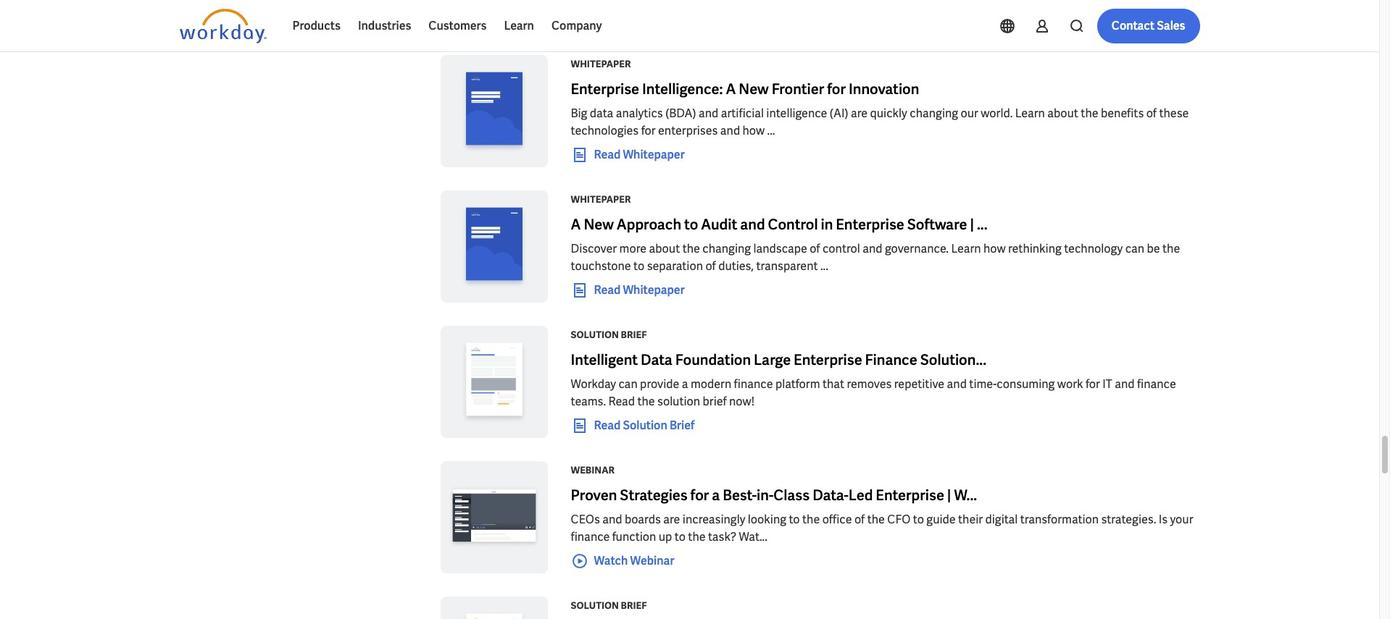 Task type: vqa. For each thing, say whether or not it's contained in the screenshot.
Life Sciences Link
no



Task type: locate. For each thing, give the bounding box(es) containing it.
software
[[908, 215, 968, 234]]

work
[[1058, 377, 1084, 392]]

learn
[[504, 18, 534, 33], [1016, 106, 1046, 121], [952, 241, 981, 257]]

and down the artificial
[[721, 123, 740, 138]]

solution brief up 'intelligent' on the left of the page
[[571, 329, 647, 342]]

read whitepaper link down the touchstone
[[571, 282, 685, 299]]

large
[[754, 351, 791, 370]]

changing left our
[[910, 106, 959, 121]]

0 horizontal spatial are
[[664, 513, 680, 528]]

changing
[[910, 106, 959, 121], [703, 241, 751, 257]]

webinar down 'up'
[[631, 554, 675, 569]]

1 horizontal spatial changing
[[910, 106, 959, 121]]

enterprise up data
[[571, 80, 640, 99]]

whitepaper
[[571, 58, 631, 70], [623, 147, 685, 162], [571, 194, 631, 206], [623, 283, 685, 298]]

a left the best-
[[712, 487, 720, 505]]

read down "teams."
[[594, 418, 621, 434]]

brief down solution
[[670, 418, 695, 434]]

a up the artificial
[[726, 80, 736, 99]]

new inside enterprise intelligence: a new frontier for innovation big data analytics (bda) and artificial intelligence (ai) are quickly changing our world. learn about the benefits of these technologies for enterprises and how ...
[[739, 80, 769, 99]]

the inside enterprise intelligence: a new frontier for innovation big data analytics (bda) and artificial intelligence (ai) are quickly changing our world. learn about the benefits of these technologies for enterprises and how ...
[[1081, 106, 1099, 121]]

1 horizontal spatial can
[[1126, 241, 1145, 257]]

the down provide
[[638, 394, 655, 410]]

how inside a new approach to audit and control in enterprise software | ... discover more about the changing landscape of control and governance. learn how rethinking technology can be the touchstone to separation of duties, transparent ...
[[984, 241, 1006, 257]]

read left report
[[594, 11, 621, 27]]

0 vertical spatial changing
[[910, 106, 959, 121]]

learn inside a new approach to audit and control in enterprise software | ... discover more about the changing landscape of control and governance. learn how rethinking technology can be the touchstone to separation of duties, transparent ...
[[952, 241, 981, 257]]

of inside the 'proven strategies for a best-in-class data-led enterprise | w... ceos and boards are increasingly looking to the office of the cfo to guide their digital transformation strategies. is your finance function up to the task?  wat...'
[[855, 513, 865, 528]]

about up separation
[[649, 241, 680, 257]]

how down the artificial
[[743, 123, 765, 138]]

for left the it
[[1086, 377, 1101, 392]]

watch webinar
[[594, 554, 675, 569]]

are inside enterprise intelligence: a new frontier for innovation big data analytics (bda) and artificial intelligence (ai) are quickly changing our world. learn about the benefits of these technologies for enterprises and how ...
[[851, 106, 868, 121]]

read up read solution brief link
[[609, 394, 635, 410]]

0 horizontal spatial finance
[[571, 530, 610, 545]]

new up the artificial
[[739, 80, 769, 99]]

read for data
[[594, 418, 621, 434]]

read solution brief link
[[571, 418, 695, 435]]

0 vertical spatial learn
[[504, 18, 534, 33]]

landscape
[[754, 241, 808, 257]]

| inside the 'proven strategies for a best-in-class data-led enterprise | w... ceos and boards are increasingly looking to the office of the cfo to guide their digital transformation strategies. is your finance function up to the task?  wat...'
[[948, 487, 952, 505]]

read
[[594, 11, 621, 27], [594, 147, 621, 162], [594, 283, 621, 298], [609, 394, 635, 410], [594, 418, 621, 434]]

for down analytics
[[641, 123, 656, 138]]

of left duties,
[[706, 259, 716, 274]]

and up enterprises
[[699, 106, 719, 121]]

are for frontier
[[851, 106, 868, 121]]

0 horizontal spatial a
[[682, 377, 688, 392]]

1 vertical spatial new
[[584, 215, 614, 234]]

finance right the it
[[1138, 377, 1177, 392]]

are inside the 'proven strategies for a best-in-class data-led enterprise | w... ceos and boards are increasingly looking to the office of the cfo to guide their digital transformation strategies. is your finance function up to the task?  wat...'
[[664, 513, 680, 528]]

whitepaper down company dropdown button
[[571, 58, 631, 70]]

2 read whitepaper link from the top
[[571, 282, 685, 299]]

sales
[[1157, 18, 1186, 33]]

solution brief down watch
[[571, 600, 647, 613]]

learn right world.
[[1016, 106, 1046, 121]]

0 vertical spatial ...
[[768, 123, 775, 138]]

and right the control
[[863, 241, 883, 257]]

for up increasingly
[[691, 487, 709, 505]]

finance down ceos on the bottom
[[571, 530, 610, 545]]

read whitepaper for intelligence:
[[594, 147, 685, 162]]

0 horizontal spatial learn
[[504, 18, 534, 33]]

about inside enterprise intelligence: a new frontier for innovation big data analytics (bda) and artificial intelligence (ai) are quickly changing our world. learn about the benefits of these technologies for enterprises and how ...
[[1048, 106, 1079, 121]]

1 vertical spatial solution brief
[[571, 600, 647, 613]]

webinar
[[571, 465, 615, 477], [631, 554, 675, 569]]

read whitepaper link down technologies
[[571, 146, 685, 164]]

enterprise up cfo
[[876, 487, 945, 505]]

1 horizontal spatial a
[[726, 80, 736, 99]]

a new approach to audit and control in enterprise software | ... discover more about the changing landscape of control and governance. learn how rethinking technology can be the touchstone to separation of duties, transparent ...
[[571, 215, 1181, 274]]

of right the office
[[855, 513, 865, 528]]

digital
[[986, 513, 1018, 528]]

1 horizontal spatial a
[[712, 487, 720, 505]]

brief up data
[[621, 329, 647, 342]]

webinar up proven
[[571, 465, 615, 477]]

the inside intelligent data foundation large enterprise finance solution... workday can provide a modern finance platform that removes repetitive and time-consuming work for it and finance teams.  read the solution brief now!
[[638, 394, 655, 410]]

1 horizontal spatial learn
[[952, 241, 981, 257]]

learn button
[[496, 9, 543, 44]]

0 horizontal spatial about
[[649, 241, 680, 257]]

read for intelligence:
[[594, 147, 621, 162]]

analytics
[[616, 106, 663, 121]]

0 vertical spatial webinar
[[571, 465, 615, 477]]

now!
[[729, 394, 755, 410]]

... down intelligence
[[768, 123, 775, 138]]

0 horizontal spatial ...
[[768, 123, 775, 138]]

big
[[571, 106, 588, 121]]

solution up 'intelligent' on the left of the page
[[571, 329, 619, 342]]

intelligence:
[[642, 80, 723, 99]]

touchstone
[[571, 259, 631, 274]]

0 vertical spatial solution
[[571, 329, 619, 342]]

0 horizontal spatial new
[[584, 215, 614, 234]]

be
[[1147, 241, 1161, 257]]

2 read whitepaper from the top
[[594, 283, 685, 298]]

1 horizontal spatial |
[[970, 215, 975, 234]]

| left w...
[[948, 487, 952, 505]]

repetitive
[[895, 377, 945, 392]]

1 vertical spatial learn
[[1016, 106, 1046, 121]]

solution...
[[921, 351, 987, 370]]

watch webinar link
[[571, 553, 675, 571]]

how inside enterprise intelligence: a new frontier for innovation big data analytics (bda) and artificial intelligence (ai) are quickly changing our world. learn about the benefits of these technologies for enterprises and how ...
[[743, 123, 765, 138]]

0 vertical spatial how
[[743, 123, 765, 138]]

| inside a new approach to audit and control in enterprise software | ... discover more about the changing landscape of control and governance. learn how rethinking technology can be the touchstone to separation of duties, transparent ...
[[970, 215, 975, 234]]

data
[[641, 351, 673, 370]]

changing inside a new approach to audit and control in enterprise software | ... discover more about the changing landscape of control and governance. learn how rethinking technology can be the touchstone to separation of duties, transparent ...
[[703, 241, 751, 257]]

whitepaper down separation
[[623, 283, 685, 298]]

0 horizontal spatial how
[[743, 123, 765, 138]]

cfo
[[888, 513, 911, 528]]

enterprise inside enterprise intelligence: a new frontier for innovation big data analytics (bda) and artificial intelligence (ai) are quickly changing our world. learn about the benefits of these technologies for enterprises and how ...
[[571, 80, 640, 99]]

are for best-
[[664, 513, 680, 528]]

0 vertical spatial about
[[1048, 106, 1079, 121]]

these
[[1160, 106, 1189, 121]]

1 vertical spatial a
[[571, 215, 581, 234]]

can
[[1126, 241, 1145, 257], [619, 377, 638, 392]]

proven strategies for a best-in-class data-led enterprise | w... ceos and boards are increasingly looking to the office of the cfo to guide their digital transformation strategies. is your finance function up to the task?  wat...
[[571, 487, 1194, 545]]

can left provide
[[619, 377, 638, 392]]

2 horizontal spatial learn
[[1016, 106, 1046, 121]]

read whitepaper down analytics
[[594, 147, 685, 162]]

a
[[682, 377, 688, 392], [712, 487, 720, 505]]

whitepaper up discover
[[571, 194, 631, 206]]

1 vertical spatial read whitepaper link
[[571, 282, 685, 299]]

are right (ai)
[[851, 106, 868, 121]]

read solution brief
[[594, 418, 695, 434]]

enterprise up that
[[794, 351, 863, 370]]

wat...
[[739, 530, 768, 545]]

1 vertical spatial about
[[649, 241, 680, 257]]

0 horizontal spatial webinar
[[571, 465, 615, 477]]

new
[[739, 80, 769, 99], [584, 215, 614, 234]]

0 vertical spatial read whitepaper link
[[571, 146, 685, 164]]

0 horizontal spatial a
[[571, 215, 581, 234]]

brief
[[621, 329, 647, 342], [670, 418, 695, 434], [621, 600, 647, 613]]

teams.
[[571, 394, 606, 410]]

1 vertical spatial how
[[984, 241, 1006, 257]]

solution down solution
[[623, 418, 668, 434]]

1 horizontal spatial how
[[984, 241, 1006, 257]]

1 read whitepaper link from the top
[[571, 146, 685, 164]]

0 vertical spatial a
[[682, 377, 688, 392]]

(bda)
[[666, 106, 697, 121]]

read down the touchstone
[[594, 283, 621, 298]]

a up discover
[[571, 215, 581, 234]]

1 horizontal spatial are
[[851, 106, 868, 121]]

and right ceos on the bottom
[[603, 513, 623, 528]]

0 horizontal spatial |
[[948, 487, 952, 505]]

about inside a new approach to audit and control in enterprise software | ... discover more about the changing landscape of control and governance. learn how rethinking technology can be the touchstone to separation of duties, transparent ...
[[649, 241, 680, 257]]

2 vertical spatial solution
[[571, 600, 619, 613]]

1 vertical spatial changing
[[703, 241, 751, 257]]

changing up duties,
[[703, 241, 751, 257]]

read report
[[594, 11, 659, 27]]

finance
[[866, 351, 918, 370]]

the left benefits
[[1081, 106, 1099, 121]]

0 horizontal spatial changing
[[703, 241, 751, 257]]

enterprise up the control
[[836, 215, 905, 234]]

separation
[[647, 259, 703, 274]]

the up separation
[[683, 241, 700, 257]]

0 vertical spatial new
[[739, 80, 769, 99]]

read whitepaper link
[[571, 146, 685, 164], [571, 282, 685, 299]]

webinar inside 'link'
[[631, 554, 675, 569]]

... down the control
[[821, 259, 829, 274]]

report
[[623, 11, 659, 27]]

the
[[1081, 106, 1099, 121], [683, 241, 700, 257], [1163, 241, 1181, 257], [638, 394, 655, 410], [803, 513, 820, 528], [868, 513, 885, 528], [688, 530, 706, 545]]

are up 'up'
[[664, 513, 680, 528]]

0 vertical spatial can
[[1126, 241, 1145, 257]]

1 horizontal spatial new
[[739, 80, 769, 99]]

brief down watch webinar
[[621, 600, 647, 613]]

the down increasingly
[[688, 530, 706, 545]]

the left cfo
[[868, 513, 885, 528]]

...
[[768, 123, 775, 138], [977, 215, 988, 234], [821, 259, 829, 274]]

read whitepaper
[[594, 147, 685, 162], [594, 283, 685, 298]]

1 vertical spatial |
[[948, 487, 952, 505]]

1 horizontal spatial about
[[1048, 106, 1079, 121]]

enterprise inside a new approach to audit and control in enterprise software | ... discover more about the changing landscape of control and governance. learn how rethinking technology can be the touchstone to separation of duties, transparent ...
[[836, 215, 905, 234]]

... right software
[[977, 215, 988, 234]]

1 read whitepaper from the top
[[594, 147, 685, 162]]

1 vertical spatial read whitepaper
[[594, 283, 685, 298]]

1 vertical spatial can
[[619, 377, 638, 392]]

... inside enterprise intelligence: a new frontier for innovation big data analytics (bda) and artificial intelligence (ai) are quickly changing our world. learn about the benefits of these technologies for enterprises and how ...
[[768, 123, 775, 138]]

of left these
[[1147, 106, 1157, 121]]

|
[[970, 215, 975, 234], [948, 487, 952, 505]]

read for new
[[594, 283, 621, 298]]

learn left 'company'
[[504, 18, 534, 33]]

can inside intelligent data foundation large enterprise finance solution... workday can provide a modern finance platform that removes repetitive and time-consuming work for it and finance teams.  read the solution brief now!
[[619, 377, 638, 392]]

read whitepaper down more
[[594, 283, 685, 298]]

finance up now!
[[734, 377, 773, 392]]

solution down watch
[[571, 600, 619, 613]]

0 vertical spatial are
[[851, 106, 868, 121]]

enterprise
[[571, 80, 640, 99], [836, 215, 905, 234], [794, 351, 863, 370], [876, 487, 945, 505]]

finance
[[734, 377, 773, 392], [1138, 377, 1177, 392], [571, 530, 610, 545]]

1 vertical spatial are
[[664, 513, 680, 528]]

contact sales link
[[1098, 9, 1200, 44]]

0 vertical spatial solution brief
[[571, 329, 647, 342]]

to left 'audit'
[[685, 215, 699, 234]]

0 vertical spatial read whitepaper
[[594, 147, 685, 162]]

can left be
[[1126, 241, 1145, 257]]

1 vertical spatial a
[[712, 487, 720, 505]]

learn inside dropdown button
[[504, 18, 534, 33]]

solution
[[571, 329, 619, 342], [623, 418, 668, 434], [571, 600, 619, 613]]

0 vertical spatial a
[[726, 80, 736, 99]]

read inside read solution brief link
[[594, 418, 621, 434]]

the left the office
[[803, 513, 820, 528]]

for
[[828, 80, 846, 99], [641, 123, 656, 138], [1086, 377, 1101, 392], [691, 487, 709, 505]]

a inside intelligent data foundation large enterprise finance solution... workday can provide a modern finance platform that removes repetitive and time-consuming work for it and finance teams.  read the solution brief now!
[[682, 377, 688, 392]]

provide
[[640, 377, 680, 392]]

new up discover
[[584, 215, 614, 234]]

| right software
[[970, 215, 975, 234]]

2 solution brief from the top
[[571, 600, 647, 613]]

a up solution
[[682, 377, 688, 392]]

0 vertical spatial |
[[970, 215, 975, 234]]

audit
[[701, 215, 738, 234]]

approach
[[617, 215, 682, 234]]

customers
[[429, 18, 487, 33]]

read down technologies
[[594, 147, 621, 162]]

1 vertical spatial ...
[[977, 215, 988, 234]]

their
[[959, 513, 983, 528]]

learn down software
[[952, 241, 981, 257]]

2 vertical spatial learn
[[952, 241, 981, 257]]

0 horizontal spatial can
[[619, 377, 638, 392]]

1 horizontal spatial ...
[[821, 259, 829, 274]]

world.
[[981, 106, 1013, 121]]

1 vertical spatial webinar
[[631, 554, 675, 569]]

whitepaper down enterprises
[[623, 147, 685, 162]]

intelligence
[[767, 106, 828, 121]]

about left benefits
[[1048, 106, 1079, 121]]

and right 'audit'
[[740, 215, 765, 234]]

how
[[743, 123, 765, 138], [984, 241, 1006, 257]]

how left rethinking
[[984, 241, 1006, 257]]

1 horizontal spatial webinar
[[631, 554, 675, 569]]

learn inside enterprise intelligence: a new frontier for innovation big data analytics (bda) and artificial intelligence (ai) are quickly changing our world. learn about the benefits of these technologies for enterprises and how ...
[[1016, 106, 1046, 121]]

innovation
[[849, 80, 920, 99]]

customers button
[[420, 9, 496, 44]]

are
[[851, 106, 868, 121], [664, 513, 680, 528]]



Task type: describe. For each thing, give the bounding box(es) containing it.
enterprise inside intelligent data foundation large enterprise finance solution... workday can provide a modern finance platform that removes repetitive and time-consuming work for it and finance teams.  read the solution brief now!
[[794, 351, 863, 370]]

solution
[[658, 394, 701, 410]]

data
[[590, 106, 614, 121]]

duties,
[[719, 259, 754, 274]]

read inside 'read report' link
[[594, 11, 621, 27]]

| for enterprise
[[948, 487, 952, 505]]

rethinking
[[1009, 241, 1062, 257]]

our
[[961, 106, 979, 121]]

can inside a new approach to audit and control in enterprise software | ... discover more about the changing landscape of control and governance. learn how rethinking technology can be the touchstone to separation of duties, transparent ...
[[1126, 241, 1145, 257]]

1 vertical spatial brief
[[670, 418, 695, 434]]

read whitepaper link for new
[[571, 282, 685, 299]]

of inside enterprise intelligence: a new frontier for innovation big data analytics (bda) and artificial intelligence (ai) are quickly changing our world. learn about the benefits of these technologies for enterprises and how ...
[[1147, 106, 1157, 121]]

platform
[[776, 377, 820, 392]]

2 horizontal spatial finance
[[1138, 377, 1177, 392]]

enterprise inside the 'proven strategies for a best-in-class data-led enterprise | w... ceos and boards are increasingly looking to the office of the cfo to guide their digital transformation strategies. is your finance function up to the task?  wat...'
[[876, 487, 945, 505]]

to right cfo
[[913, 513, 924, 528]]

1 horizontal spatial finance
[[734, 377, 773, 392]]

changing inside enterprise intelligence: a new frontier for innovation big data analytics (bda) and artificial intelligence (ai) are quickly changing our world. learn about the benefits of these technologies for enterprises and how ...
[[910, 106, 959, 121]]

company
[[552, 18, 602, 33]]

2 vertical spatial brief
[[621, 600, 647, 613]]

0 vertical spatial brief
[[621, 329, 647, 342]]

looking
[[748, 513, 787, 528]]

artificial
[[721, 106, 764, 121]]

strategies.
[[1102, 513, 1157, 528]]

the right be
[[1163, 241, 1181, 257]]

boards
[[625, 513, 661, 528]]

transparent
[[757, 259, 818, 274]]

intelligent data foundation large enterprise finance solution... workday can provide a modern finance platform that removes repetitive and time-consuming work for it and finance teams.  read the solution brief now!
[[571, 351, 1177, 410]]

and right the it
[[1115, 377, 1135, 392]]

a inside the 'proven strategies for a best-in-class data-led enterprise | w... ceos and boards are increasingly looking to the office of the cfo to guide their digital transformation strategies. is your finance function up to the task?  wat...'
[[712, 487, 720, 505]]

time-
[[970, 377, 997, 392]]

and down solution...
[[947, 377, 967, 392]]

modern
[[691, 377, 732, 392]]

function
[[613, 530, 656, 545]]

go to the homepage image
[[179, 9, 266, 44]]

governance.
[[885, 241, 949, 257]]

products button
[[284, 9, 349, 44]]

brief
[[703, 394, 727, 410]]

contact
[[1112, 18, 1155, 33]]

contact sales
[[1112, 18, 1186, 33]]

intelligent
[[571, 351, 638, 370]]

in-
[[757, 487, 774, 505]]

read report link
[[571, 11, 659, 28]]

for inside the 'proven strategies for a best-in-class data-led enterprise | w... ceos and boards are increasingly looking to the office of the cfo to guide their digital transformation strategies. is your finance function up to the task?  wat...'
[[691, 487, 709, 505]]

to down more
[[634, 259, 645, 274]]

up
[[659, 530, 672, 545]]

benefits
[[1101, 106, 1144, 121]]

class
[[774, 487, 810, 505]]

your
[[1171, 513, 1194, 528]]

(ai)
[[830, 106, 849, 121]]

to down class
[[789, 513, 800, 528]]

is
[[1159, 513, 1168, 528]]

w...
[[955, 487, 978, 505]]

control
[[823, 241, 861, 257]]

control
[[768, 215, 818, 234]]

for inside intelligent data foundation large enterprise finance solution... workday can provide a modern finance platform that removes repetitive and time-consuming work for it and finance teams.  read the solution brief now!
[[1086, 377, 1101, 392]]

a inside a new approach to audit and control in enterprise software | ... discover more about the changing landscape of control and governance. learn how rethinking technology can be the touchstone to separation of duties, transparent ...
[[571, 215, 581, 234]]

| for software
[[970, 215, 975, 234]]

watch
[[594, 554, 628, 569]]

data-
[[813, 487, 849, 505]]

frontier
[[772, 80, 825, 99]]

company button
[[543, 9, 611, 44]]

it
[[1103, 377, 1113, 392]]

read inside intelligent data foundation large enterprise finance solution... workday can provide a modern finance platform that removes repetitive and time-consuming work for it and finance teams.  read the solution brief now!
[[609, 394, 635, 410]]

for up (ai)
[[828, 80, 846, 99]]

transformation
[[1021, 513, 1099, 528]]

strategies
[[620, 487, 688, 505]]

foundation
[[676, 351, 751, 370]]

task?
[[708, 530, 737, 545]]

products
[[293, 18, 341, 33]]

best-
[[723, 487, 757, 505]]

and inside the 'proven strategies for a best-in-class data-led enterprise | w... ceos and boards are increasingly looking to the office of the cfo to guide their digital transformation strategies. is your finance function up to the task?  wat...'
[[603, 513, 623, 528]]

technology
[[1065, 241, 1123, 257]]

more
[[620, 241, 647, 257]]

1 solution brief from the top
[[571, 329, 647, 342]]

in
[[821, 215, 833, 234]]

industries
[[358, 18, 411, 33]]

technologies
[[571, 123, 639, 138]]

2 vertical spatial ...
[[821, 259, 829, 274]]

finance inside the 'proven strategies for a best-in-class data-led enterprise | w... ceos and boards are increasingly looking to the office of the cfo to guide their digital transformation strategies. is your finance function up to the task?  wat...'
[[571, 530, 610, 545]]

industries button
[[349, 9, 420, 44]]

enterprise intelligence: a new frontier for innovation big data analytics (bda) and artificial intelligence (ai) are quickly changing our world. learn about the benefits of these technologies for enterprises and how ...
[[571, 80, 1189, 138]]

1 vertical spatial solution
[[623, 418, 668, 434]]

guide
[[927, 513, 956, 528]]

to right 'up'
[[675, 530, 686, 545]]

ceos
[[571, 513, 600, 528]]

increasingly
[[683, 513, 746, 528]]

discover
[[571, 241, 617, 257]]

2 horizontal spatial ...
[[977, 215, 988, 234]]

office
[[823, 513, 852, 528]]

of left the control
[[810, 241, 820, 257]]

that
[[823, 377, 845, 392]]

quickly
[[871, 106, 908, 121]]

led
[[849, 487, 873, 505]]

read whitepaper link for intelligence:
[[571, 146, 685, 164]]

removes
[[847, 377, 892, 392]]

consuming
[[997, 377, 1055, 392]]

new inside a new approach to audit and control in enterprise software | ... discover more about the changing landscape of control and governance. learn how rethinking technology can be the touchstone to separation of duties, transparent ...
[[584, 215, 614, 234]]

read whitepaper for new
[[594, 283, 685, 298]]

enterprises
[[658, 123, 718, 138]]

a inside enterprise intelligence: a new frontier for innovation big data analytics (bda) and artificial intelligence (ai) are quickly changing our world. learn about the benefits of these technologies for enterprises and how ...
[[726, 80, 736, 99]]

workday
[[571, 377, 616, 392]]



